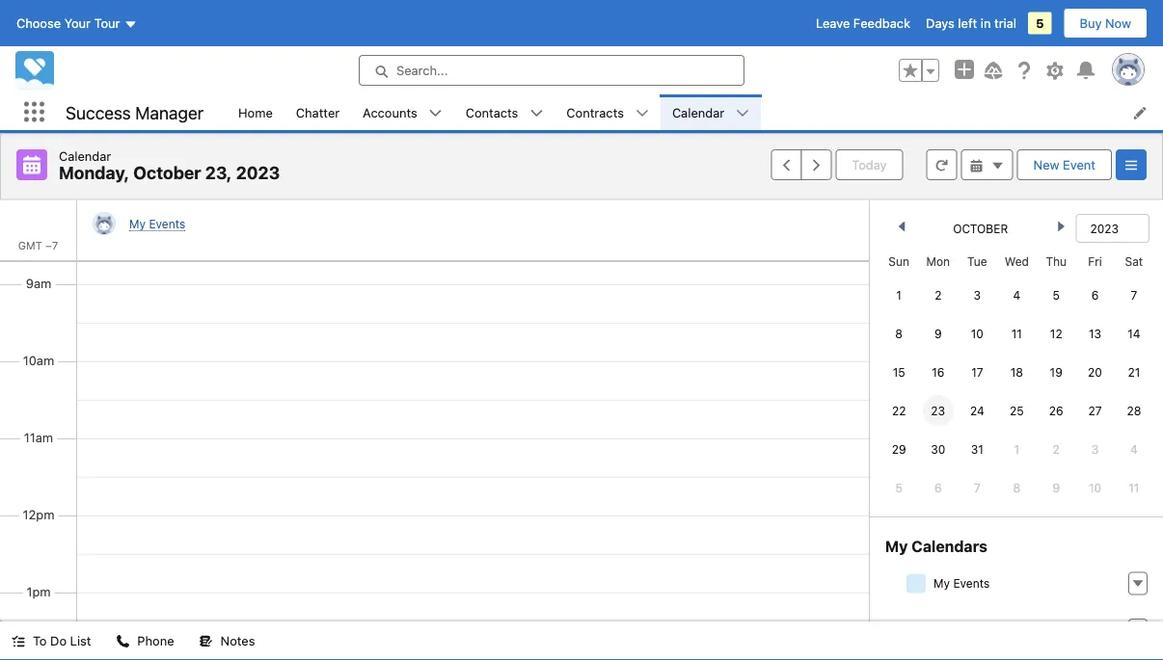 Task type: vqa. For each thing, say whether or not it's contained in the screenshot.


Task type: locate. For each thing, give the bounding box(es) containing it.
to do list
[[33, 634, 91, 649]]

10am
[[23, 354, 54, 368]]

calendar inside list item
[[672, 105, 725, 120]]

6 down 30
[[935, 481, 942, 495]]

my down calendar monday, october 23, 2023
[[129, 217, 146, 231]]

1 down 25
[[1014, 443, 1020, 456]]

0 horizontal spatial october
[[133, 163, 201, 183]]

0 horizontal spatial 11
[[1012, 327, 1023, 341]]

contracts list item
[[555, 95, 661, 130]]

0 horizontal spatial 9
[[935, 327, 942, 341]]

sat
[[1125, 255, 1143, 268]]

7 down "sat"
[[1131, 288, 1138, 302]]

0 vertical spatial 7
[[1131, 288, 1138, 302]]

manager
[[135, 102, 204, 123]]

1 vertical spatial 11
[[1129, 481, 1140, 495]]

my
[[129, 217, 146, 231], [886, 537, 908, 556], [934, 577, 950, 591]]

24
[[971, 404, 985, 418]]

4 down wed
[[1013, 288, 1021, 302]]

grid
[[880, 247, 1154, 507]]

0 vertical spatial 8
[[896, 327, 903, 341]]

other
[[886, 619, 928, 638]]

5 right trial
[[1036, 16, 1044, 30]]

calendar list item
[[661, 95, 761, 130]]

0 horizontal spatial 7
[[974, 481, 981, 495]]

0 horizontal spatial 8
[[896, 327, 903, 341]]

1 vertical spatial 7
[[974, 481, 981, 495]]

1 horizontal spatial 7
[[1131, 288, 1138, 302]]

0 vertical spatial 1
[[897, 288, 902, 302]]

thu
[[1046, 255, 1067, 268]]

1 vertical spatial 10
[[1089, 481, 1102, 495]]

text default image left to
[[12, 635, 25, 649]]

list containing home
[[227, 95, 1164, 130]]

events up the other calendars
[[954, 577, 990, 591]]

1 vertical spatial 8
[[1013, 481, 1021, 495]]

28
[[1127, 404, 1142, 418]]

11
[[1012, 327, 1023, 341], [1129, 481, 1140, 495]]

6 down fri
[[1092, 288, 1099, 302]]

0 vertical spatial 5
[[1036, 16, 1044, 30]]

1 vertical spatial calendars
[[932, 619, 1008, 638]]

home
[[238, 105, 273, 120]]

2 down 26 on the bottom
[[1053, 443, 1060, 456]]

0 horizontal spatial events
[[149, 217, 185, 231]]

1 vertical spatial october
[[953, 222, 1008, 235]]

7
[[1131, 288, 1138, 302], [974, 481, 981, 495]]

calendar inside calendar monday, october 23, 2023
[[59, 149, 111, 163]]

search...
[[397, 63, 448, 78]]

0 vertical spatial group
[[899, 59, 940, 82]]

new event button
[[1017, 150, 1112, 180]]

9
[[935, 327, 942, 341], [1053, 481, 1060, 495]]

2 vertical spatial my
[[934, 577, 950, 591]]

0 vertical spatial my
[[129, 217, 146, 231]]

5 down thu
[[1053, 288, 1060, 302]]

my events
[[129, 217, 185, 231], [934, 577, 990, 591]]

6
[[1092, 288, 1099, 302], [935, 481, 942, 495]]

9am
[[26, 276, 51, 291]]

october left 23,
[[133, 163, 201, 183]]

0 vertical spatial 3
[[974, 288, 981, 302]]

10 down 27
[[1089, 481, 1102, 495]]

choose your tour
[[16, 16, 120, 30]]

buy now button
[[1064, 8, 1148, 39]]

8
[[896, 327, 903, 341], [1013, 481, 1021, 495]]

0 vertical spatial 9
[[935, 327, 942, 341]]

events down calendar monday, october 23, 2023
[[149, 217, 185, 231]]

october inside calendar monday, october 23, 2023
[[133, 163, 201, 183]]

event
[[1063, 158, 1096, 172]]

1 horizontal spatial october
[[953, 222, 1008, 235]]

1 horizontal spatial my events
[[934, 577, 990, 591]]

9 up 16
[[935, 327, 942, 341]]

11 down 28
[[1129, 481, 1140, 495]]

3
[[974, 288, 981, 302], [1092, 443, 1099, 456]]

group left 'today' button
[[771, 150, 832, 180]]

calendars right other
[[932, 619, 1008, 638]]

1 vertical spatial my
[[886, 537, 908, 556]]

text default image for to do list
[[12, 635, 25, 649]]

0 horizontal spatial 1
[[897, 288, 902, 302]]

4 down 28
[[1131, 443, 1138, 456]]

0 horizontal spatial 5
[[896, 481, 903, 495]]

text default image
[[429, 107, 443, 120], [636, 107, 649, 120], [736, 107, 750, 120], [970, 159, 984, 173], [991, 159, 1005, 173], [1132, 578, 1145, 591]]

10
[[971, 327, 984, 341], [1089, 481, 1102, 495]]

0 horizontal spatial my
[[129, 217, 146, 231]]

text default image inside "phone" button
[[116, 635, 130, 649]]

text default image right contacts
[[530, 107, 544, 120]]

1 horizontal spatial 9
[[1053, 481, 1060, 495]]

25
[[1010, 404, 1024, 418]]

my events link
[[129, 217, 185, 232]]

4
[[1013, 288, 1021, 302], [1131, 443, 1138, 456]]

1 vertical spatial events
[[954, 577, 990, 591]]

my events down my calendars
[[934, 577, 990, 591]]

list
[[227, 95, 1164, 130]]

group
[[899, 59, 940, 82], [771, 150, 832, 180]]

22
[[892, 404, 906, 418]]

0 vertical spatial october
[[133, 163, 201, 183]]

1 vertical spatial calendar
[[59, 149, 111, 163]]

buy now
[[1080, 16, 1132, 30]]

1 horizontal spatial 10
[[1089, 481, 1102, 495]]

1 horizontal spatial my
[[886, 537, 908, 556]]

1 horizontal spatial calendar
[[672, 105, 725, 120]]

1 vertical spatial 3
[[1092, 443, 1099, 456]]

0 vertical spatial 6
[[1092, 288, 1099, 302]]

0 vertical spatial my events
[[129, 217, 185, 231]]

calendar right contracts list item at the top of page
[[672, 105, 725, 120]]

my inside my events link
[[129, 217, 146, 231]]

5
[[1036, 16, 1044, 30], [1053, 288, 1060, 302], [896, 481, 903, 495]]

trial
[[995, 16, 1017, 30]]

1 horizontal spatial 4
[[1131, 443, 1138, 456]]

2 down mon
[[935, 288, 942, 302]]

0 horizontal spatial 10
[[971, 327, 984, 341]]

1 vertical spatial 2
[[1053, 443, 1060, 456]]

5 down 29
[[896, 481, 903, 495]]

1 vertical spatial 6
[[935, 481, 942, 495]]

1 vertical spatial 1
[[1014, 443, 1020, 456]]

0 vertical spatial 10
[[971, 327, 984, 341]]

text default image inside to do list button
[[12, 635, 25, 649]]

success
[[66, 102, 131, 123]]

text default image left the phone
[[116, 635, 130, 649]]

0 vertical spatial 11
[[1012, 327, 1023, 341]]

my events down calendar monday, october 23, 2023
[[129, 217, 185, 231]]

2 horizontal spatial 5
[[1053, 288, 1060, 302]]

0 horizontal spatial 3
[[974, 288, 981, 302]]

0 vertical spatial calendar
[[672, 105, 725, 120]]

accounts
[[363, 105, 417, 120]]

text default image inside notes button
[[199, 635, 213, 649]]

calendars
[[912, 537, 988, 556], [932, 619, 1008, 638]]

11 up 18 on the bottom right
[[1012, 327, 1023, 341]]

contacts
[[466, 105, 518, 120]]

chatter link
[[284, 95, 351, 130]]

0 horizontal spatial 4
[[1013, 288, 1021, 302]]

0 horizontal spatial calendar
[[59, 149, 111, 163]]

contacts link
[[454, 95, 530, 130]]

8 down 25
[[1013, 481, 1021, 495]]

my right "hide items" 'icon'
[[934, 577, 950, 591]]

1 horizontal spatial 8
[[1013, 481, 1021, 495]]

3 down 27
[[1092, 443, 1099, 456]]

october up tue
[[953, 222, 1008, 235]]

1 vertical spatial my events
[[934, 577, 990, 591]]

today button
[[836, 150, 904, 180]]

calendar
[[672, 105, 725, 120], [59, 149, 111, 163]]

9 down 26 on the bottom
[[1053, 481, 1060, 495]]

7 down 31
[[974, 481, 981, 495]]

0 vertical spatial calendars
[[912, 537, 988, 556]]

sun
[[889, 255, 910, 268]]

days
[[926, 16, 955, 30]]

1 vertical spatial 5
[[1053, 288, 1060, 302]]

calendars for other calendars
[[932, 619, 1008, 638]]

monday,
[[59, 163, 129, 183]]

events
[[149, 217, 185, 231], [954, 577, 990, 591]]

text default image left notes
[[199, 635, 213, 649]]

10 up '17' on the right of the page
[[971, 327, 984, 341]]

your
[[64, 16, 91, 30]]

do
[[50, 634, 67, 649]]

15
[[893, 366, 906, 379]]

success manager
[[66, 102, 204, 123]]

today
[[852, 158, 887, 172]]

1 vertical spatial group
[[771, 150, 832, 180]]

leave feedback link
[[816, 16, 911, 30]]

0 horizontal spatial 2
[[935, 288, 942, 302]]

8 up 15
[[896, 327, 903, 341]]

1 horizontal spatial group
[[899, 59, 940, 82]]

wed
[[1005, 255, 1029, 268]]

list
[[70, 634, 91, 649]]

21
[[1128, 366, 1141, 379]]

0 horizontal spatial my events
[[129, 217, 185, 231]]

calendar down the success
[[59, 149, 111, 163]]

search... button
[[359, 55, 745, 86]]

1 down sun
[[897, 288, 902, 302]]

text default image
[[530, 107, 544, 120], [12, 635, 25, 649], [116, 635, 130, 649], [199, 635, 213, 649]]

grid containing sun
[[880, 247, 1154, 507]]

23 cell
[[919, 392, 958, 430]]

my up "hide items" 'icon'
[[886, 537, 908, 556]]

3 down tue
[[974, 288, 981, 302]]

calendars up "hide items" 'icon'
[[912, 537, 988, 556]]

leave feedback
[[816, 16, 911, 30]]

fri
[[1089, 255, 1103, 268]]

group down the days
[[899, 59, 940, 82]]



Task type: describe. For each thing, give the bounding box(es) containing it.
16
[[932, 366, 945, 379]]

29
[[892, 443, 907, 456]]

−7
[[45, 239, 58, 252]]

buy
[[1080, 16, 1102, 30]]

0 horizontal spatial group
[[771, 150, 832, 180]]

0 vertical spatial 4
[[1013, 288, 1021, 302]]

23,
[[205, 163, 232, 183]]

13
[[1089, 327, 1102, 341]]

other calendars
[[886, 619, 1008, 638]]

23
[[931, 404, 946, 418]]

gmt −7
[[18, 239, 58, 252]]

days left in trial
[[926, 16, 1017, 30]]

contracts
[[567, 105, 624, 120]]

chatter
[[296, 105, 340, 120]]

11am
[[24, 431, 53, 445]]

2023
[[236, 163, 280, 183]]

left
[[958, 16, 978, 30]]

leave
[[816, 16, 850, 30]]

12pm
[[23, 508, 54, 522]]

tue
[[968, 255, 988, 268]]

to
[[33, 634, 47, 649]]

notes
[[221, 634, 255, 649]]

to do list button
[[0, 622, 103, 661]]

1 horizontal spatial 6
[[1092, 288, 1099, 302]]

now
[[1106, 16, 1132, 30]]

31
[[971, 443, 984, 456]]

1 horizontal spatial 5
[[1036, 16, 1044, 30]]

in
[[981, 16, 991, 30]]

2 vertical spatial 5
[[896, 481, 903, 495]]

choose your tour button
[[15, 8, 138, 39]]

contacts list item
[[454, 95, 555, 130]]

calendar for calendar monday, october 23, 2023
[[59, 149, 111, 163]]

1 horizontal spatial 1
[[1014, 443, 1020, 456]]

1 horizontal spatial 2
[[1053, 443, 1060, 456]]

30
[[931, 443, 946, 456]]

0 vertical spatial events
[[149, 217, 185, 231]]

text default image inside the calendar list item
[[736, 107, 750, 120]]

1 vertical spatial 4
[[1131, 443, 1138, 456]]

1 horizontal spatial events
[[954, 577, 990, 591]]

2 horizontal spatial my
[[934, 577, 950, 591]]

notes button
[[188, 622, 267, 661]]

gmt
[[18, 239, 42, 252]]

phone
[[137, 634, 174, 649]]

phone button
[[105, 622, 186, 661]]

text default image for notes
[[199, 635, 213, 649]]

26
[[1049, 404, 1064, 418]]

17
[[972, 366, 984, 379]]

14
[[1128, 327, 1141, 341]]

1 horizontal spatial 11
[[1129, 481, 1140, 495]]

0 horizontal spatial 6
[[935, 481, 942, 495]]

new event
[[1034, 158, 1096, 172]]

text default image for phone
[[116, 635, 130, 649]]

calendar monday, october 23, 2023
[[59, 149, 280, 183]]

19
[[1050, 366, 1063, 379]]

18 cell
[[997, 353, 1037, 392]]

my calendars
[[886, 537, 988, 556]]

text default image inside accounts list item
[[429, 107, 443, 120]]

18
[[1011, 366, 1024, 379]]

feedback
[[854, 16, 911, 30]]

0 vertical spatial 2
[[935, 288, 942, 302]]

1pm
[[27, 585, 51, 600]]

12
[[1050, 327, 1063, 341]]

home link
[[227, 95, 284, 130]]

contracts link
[[555, 95, 636, 130]]

hide items image
[[907, 574, 926, 594]]

calendar link
[[661, 95, 736, 130]]

new
[[1034, 158, 1060, 172]]

calendars for my calendars
[[912, 537, 988, 556]]

accounts list item
[[351, 95, 454, 130]]

1 vertical spatial 9
[[1053, 481, 1060, 495]]

1 horizontal spatial 3
[[1092, 443, 1099, 456]]

tour
[[94, 16, 120, 30]]

20
[[1088, 366, 1103, 379]]

text default image inside contracts list item
[[636, 107, 649, 120]]

27
[[1089, 404, 1102, 418]]

choose
[[16, 16, 61, 30]]

calendar for calendar
[[672, 105, 725, 120]]

mon
[[927, 255, 950, 268]]

text default image inside contacts list item
[[530, 107, 544, 120]]

accounts link
[[351, 95, 429, 130]]



